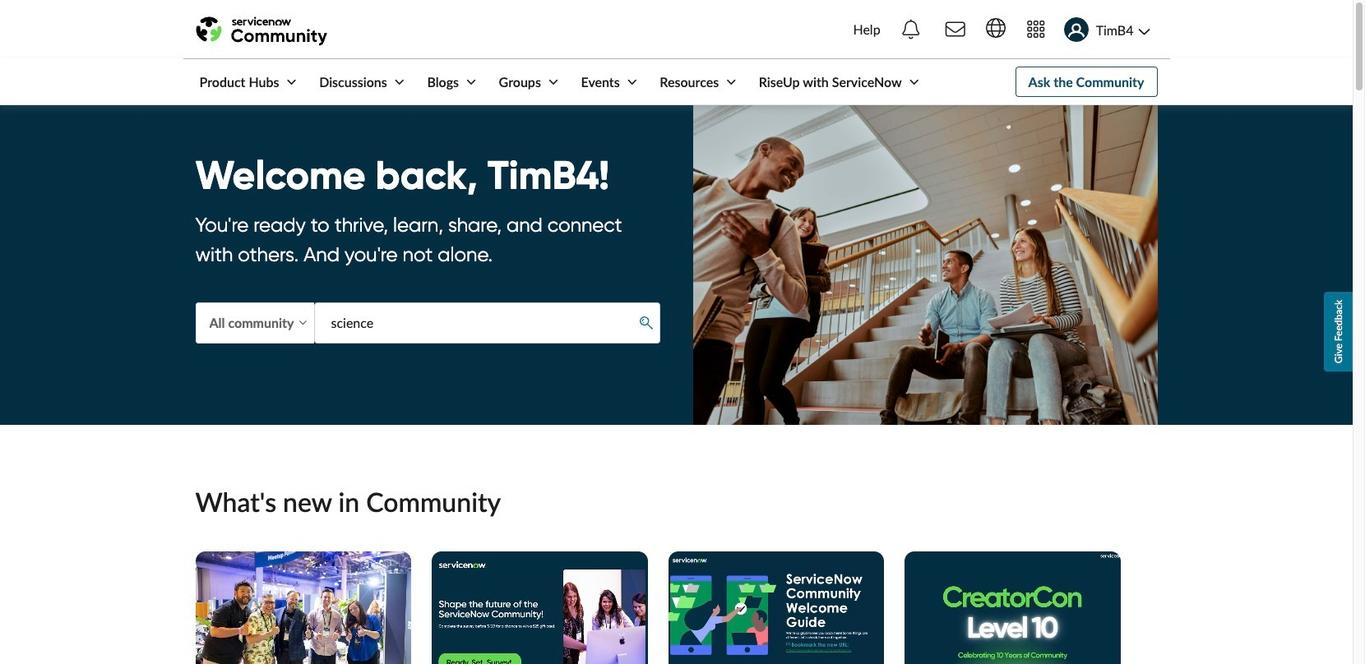 Task type: locate. For each thing, give the bounding box(es) containing it.
the creatorcon community hub is open! image
[[195, 552, 411, 665]]

welcome to our servicenow community! image
[[669, 552, 885, 665]]

None submit
[[634, 311, 660, 335]]

language selector image
[[986, 18, 1006, 38]]

creatorcon has reached level 10! celebrate 10 years, share your memories, and win! image
[[905, 552, 1121, 665]]

menu bar
[[183, 59, 923, 105]]



Task type: describe. For each thing, give the bounding box(es) containing it.
timb4 image
[[1065, 18, 1089, 42]]

Search text field
[[314, 303, 660, 344]]

help shape the future of servicenow community – take our survey! image
[[432, 552, 648, 665]]



Task type: vqa. For each thing, say whether or not it's contained in the screenshot.
their in the DIGITAL TRANSFORMATION IS A COMPLEX JOURNEY THAT REQUIRES A STRATEGIC AND COMPREHENSIVE APPROACH. TO SUCCESSFULLY NAVIGATE THIS PROCESS, ORGANIZATIONS RELY ON FOUR KEY PILLARS. APPLIED CORRECTLY, THESE PILLARS PROVIDE A SOLID FOUNDATION FOR THEIR DIGITAL INITIATIVES.
no



